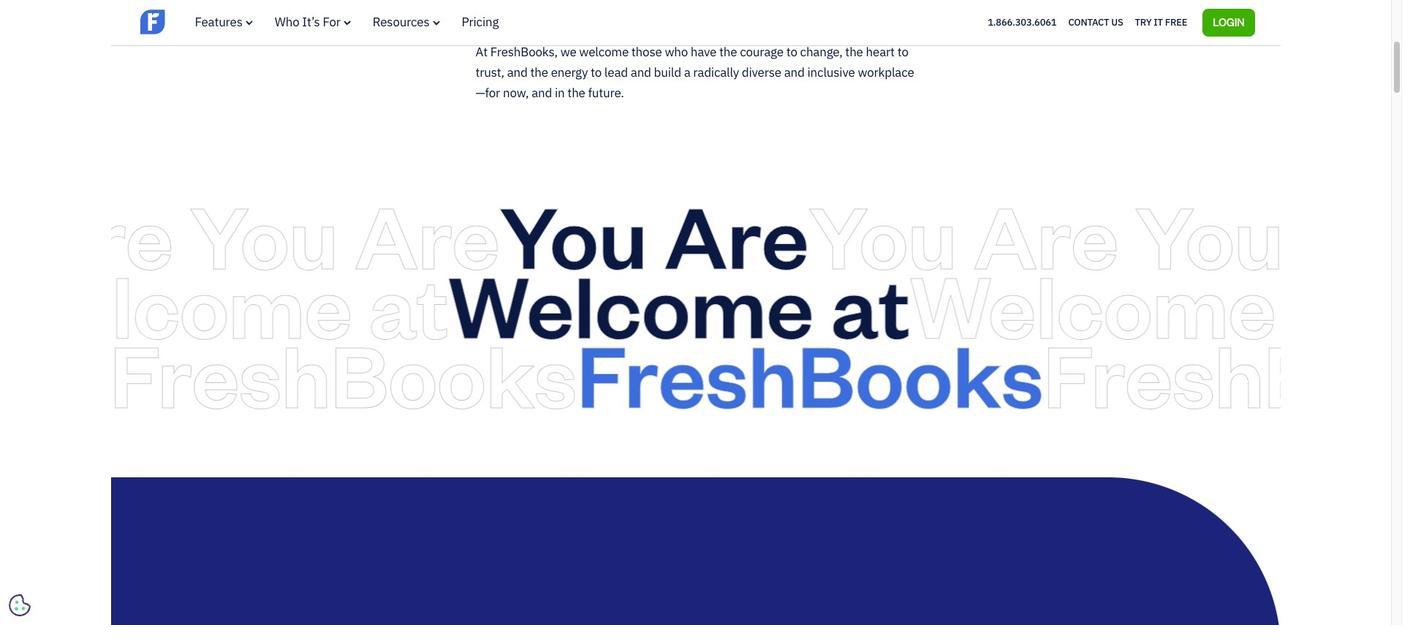 Task type: vqa. For each thing, say whether or not it's contained in the screenshot.
How associated with How does the 30-day free trial work?
no



Task type: describe. For each thing, give the bounding box(es) containing it.
2 freshbooks from the left
[[577, 316, 1044, 428]]

1 freshbooks from the left
[[110, 316, 577, 428]]

who
[[665, 44, 688, 60]]

who
[[275, 14, 299, 30]]

login
[[1213, 15, 1245, 28]]

at freshbooks, we welcome those who have the courage to change, the heart to trust, and the energy to lead and build a radically diverse and inclusive workplace —for now, and in the future.
[[476, 44, 914, 101]]

change,
[[800, 44, 843, 60]]

welcome
[[579, 44, 629, 60]]

at
[[476, 44, 488, 60]]

contact us link
[[1068, 13, 1123, 32]]

3 at from the left
[[1293, 247, 1372, 359]]

login link
[[1203, 9, 1255, 36]]

trust,
[[476, 64, 504, 80]]

1.866.303.6061 link
[[988, 16, 1057, 28]]

free
[[1165, 16, 1187, 28]]

contact us
[[1068, 16, 1123, 28]]

2 you from the left
[[809, 177, 957, 289]]

2 are from the left
[[974, 177, 1118, 289]]

you are you are you are
[[499, 177, 1402, 289]]

try it free link
[[1135, 13, 1187, 32]]

who it's for link
[[275, 14, 351, 30]]

freshbooks freshbooks freshboo
[[110, 316, 1402, 428]]

heart
[[866, 44, 895, 60]]

have
[[691, 44, 717, 60]]

those
[[632, 44, 662, 60]]

cookie consent banner dialog
[[11, 445, 230, 614]]

—for
[[476, 84, 500, 101]]

workplace
[[858, 64, 914, 80]]

1.866.303.6061
[[988, 16, 1057, 28]]

1 you from the left
[[499, 177, 647, 289]]

2 at from the left
[[831, 247, 910, 359]]

who it's for
[[275, 14, 341, 30]]

it's
[[302, 14, 320, 30]]

pricing
[[462, 14, 499, 30]]

2 horizontal spatial to
[[898, 44, 909, 60]]

the down freshbooks,
[[530, 64, 548, 80]]

diverse
[[742, 64, 781, 80]]

resources
[[373, 14, 430, 30]]



Task type: locate. For each thing, give the bounding box(es) containing it.
2 horizontal spatial at
[[1293, 247, 1372, 359]]

us
[[1111, 16, 1123, 28]]

now,
[[503, 84, 529, 101]]

try
[[1135, 16, 1152, 28]]

we
[[560, 44, 577, 60]]

1 horizontal spatial are
[[974, 177, 1118, 289]]

to
[[786, 44, 797, 60], [898, 44, 909, 60], [591, 64, 602, 80]]

1 are from the left
[[664, 177, 809, 289]]

contact
[[1068, 16, 1109, 28]]

freshbooks,
[[490, 44, 558, 60]]

1 horizontal spatial to
[[786, 44, 797, 60]]

2 horizontal spatial welcome
[[910, 247, 1276, 359]]

are
[[664, 177, 809, 289], [974, 177, 1118, 289], [1300, 177, 1402, 289]]

1 welcome from the left
[[0, 247, 352, 359]]

freshbooks
[[110, 316, 577, 428], [577, 316, 1044, 428]]

1 horizontal spatial you
[[809, 177, 957, 289]]

build
[[654, 64, 681, 80]]

0 horizontal spatial welcome
[[0, 247, 352, 359]]

3 you from the left
[[1135, 177, 1283, 289]]

and
[[507, 64, 528, 80], [631, 64, 651, 80], [784, 64, 805, 80], [532, 84, 552, 101]]

a
[[684, 64, 691, 80]]

for
[[323, 14, 341, 30]]

2 welcome from the left
[[448, 247, 814, 359]]

pricing link
[[462, 14, 499, 30]]

it
[[1154, 16, 1163, 28]]

0 horizontal spatial to
[[591, 64, 602, 80]]

and up now,
[[507, 64, 528, 80]]

the left heart
[[845, 44, 863, 60]]

to left lead
[[591, 64, 602, 80]]

welcome
[[0, 247, 352, 359], [448, 247, 814, 359], [910, 247, 1276, 359]]

1 horizontal spatial welcome
[[448, 247, 814, 359]]

to left change,
[[786, 44, 797, 60]]

3 welcome from the left
[[910, 247, 1276, 359]]

the
[[719, 44, 737, 60], [845, 44, 863, 60], [530, 64, 548, 80], [568, 84, 585, 101]]

cookie preferences image
[[9, 594, 31, 616]]

features link
[[195, 14, 253, 30]]

resources link
[[373, 14, 440, 30]]

welcome at welcome at welcome at
[[0, 247, 1372, 359]]

you
[[499, 177, 647, 289], [809, 177, 957, 289], [1135, 177, 1283, 289]]

future.
[[588, 84, 624, 101]]

features
[[195, 14, 243, 30]]

the up radically
[[719, 44, 737, 60]]

0 horizontal spatial are
[[664, 177, 809, 289]]

0 horizontal spatial you
[[499, 177, 647, 289]]

0 horizontal spatial at
[[369, 247, 448, 359]]

1 at from the left
[[369, 247, 448, 359]]

and right the diverse
[[784, 64, 805, 80]]

freshbooks logo image
[[140, 8, 253, 36]]

in
[[555, 84, 565, 101]]

courage
[[740, 44, 784, 60]]

lead
[[605, 64, 628, 80]]

and down the those
[[631, 64, 651, 80]]

inclusive
[[808, 64, 855, 80]]

the right in
[[568, 84, 585, 101]]

and left in
[[532, 84, 552, 101]]

at
[[369, 247, 448, 359], [831, 247, 910, 359], [1293, 247, 1372, 359]]

2 horizontal spatial you
[[1135, 177, 1283, 289]]

2 horizontal spatial are
[[1300, 177, 1402, 289]]

try it free
[[1135, 16, 1187, 28]]

3 are from the left
[[1300, 177, 1402, 289]]

1 horizontal spatial at
[[831, 247, 910, 359]]

freshboo
[[1044, 316, 1402, 428]]

radically
[[693, 64, 739, 80]]

energy
[[551, 64, 588, 80]]

to right heart
[[898, 44, 909, 60]]



